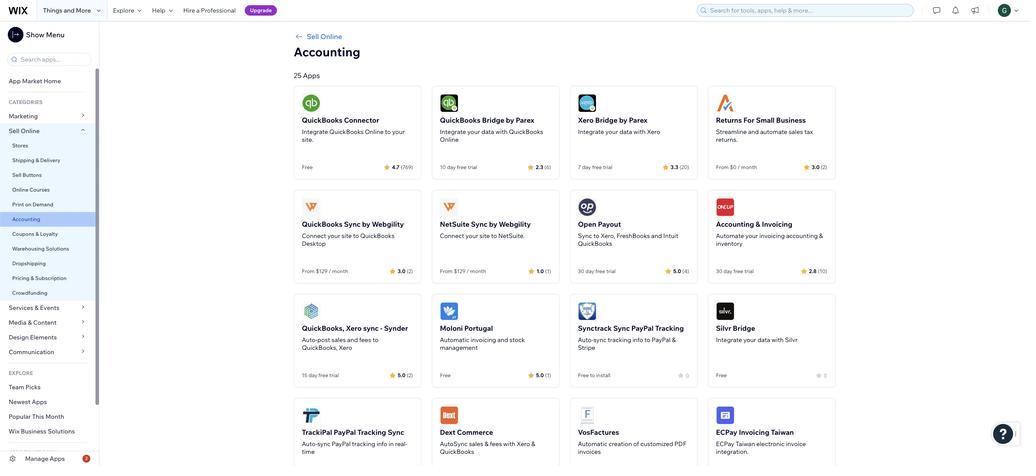Task type: vqa. For each thing, say whether or not it's contained in the screenshot.


Task type: locate. For each thing, give the bounding box(es) containing it.
auto- inside trackipal paypal tracking sync auto-sync paypal tracking info in real- time
[[302, 441, 317, 448]]

auto- for trackipal paypal tracking sync
[[302, 441, 317, 448]]

1.0
[[537, 268, 544, 275]]

1 horizontal spatial business
[[776, 116, 806, 125]]

sync inside synctrack sync paypal tracking auto-sync tracking info to paypal & stripe
[[613, 324, 630, 333]]

by inside netsuite sync by webgility connect your site to netsuite.
[[489, 220, 497, 229]]

1 from $129 / month from the left
[[302, 268, 348, 275]]

sync down the trackipal
[[317, 441, 330, 448]]

free for moloni
[[440, 372, 451, 379]]

to inside quickbooks connector integrate quickbooks online to your site.
[[385, 128, 391, 136]]

auto- down quickbooks, xero sync ‑ synder logo
[[302, 336, 317, 344]]

1 site from the left
[[342, 232, 352, 240]]

data
[[482, 128, 494, 136], [620, 128, 632, 136], [758, 336, 770, 344]]

0 vertical spatial silvr
[[716, 324, 731, 333]]

0 horizontal spatial sync
[[317, 441, 330, 448]]

free for open
[[596, 268, 605, 275]]

1 vertical spatial (2)
[[407, 268, 413, 275]]

1 vertical spatial 3.0 (2)
[[398, 268, 413, 275]]

30 down inventory
[[716, 268, 722, 275]]

sales inside the returns for small business streamline and automate sales tax returns.
[[789, 128, 803, 136]]

sell buttons
[[12, 172, 42, 178]]

sync inside trackipal paypal tracking sync auto-sync paypal tracking info in real- time
[[317, 441, 330, 448]]

trackipal
[[302, 428, 332, 437]]

sell online up 25 apps at the top left of the page
[[307, 32, 342, 41]]

invoicing inside accounting & invoicing automate your invoicing accounting & inventory
[[760, 232, 785, 240]]

0 vertical spatial invoicing
[[762, 220, 792, 229]]

0
[[686, 373, 689, 379], [824, 373, 827, 379]]

on
[[25, 201, 31, 208]]

0 vertical spatial (1)
[[545, 268, 551, 275]]

install
[[596, 372, 611, 379]]

of
[[633, 441, 639, 448]]

0 horizontal spatial sell online link
[[0, 124, 96, 138]]

2 30 day free trial from the left
[[716, 268, 754, 275]]

accounting up 25 apps at the top left of the page
[[294, 44, 360, 59]]

pricing
[[12, 275, 29, 282]]

0 vertical spatial invoicing
[[760, 232, 785, 240]]

2.8 (10)
[[809, 268, 827, 275]]

fees right post
[[359, 336, 371, 344]]

bridge inside quickbooks bridge by parex integrate your data with quickbooks online
[[482, 116, 504, 125]]

accounting
[[786, 232, 818, 240]]

data inside quickbooks bridge by parex integrate your data with quickbooks online
[[482, 128, 494, 136]]

apps for manage apps
[[50, 455, 65, 463]]

bridge for silvr
[[733, 324, 755, 333]]

1 (1) from the top
[[545, 268, 551, 275]]

auto- for synctrack sync paypal tracking
[[578, 336, 594, 344]]

day for quickbooks,
[[309, 372, 317, 379]]

fees inside dext commerce autosync sales & fees with xero & quickbooks
[[490, 441, 502, 448]]

sync for synctrack
[[613, 324, 630, 333]]

sell up 25 apps at the top left of the page
[[307, 32, 319, 41]]

connect down netsuite
[[440, 232, 464, 240]]

1 horizontal spatial $129
[[454, 268, 466, 275]]

free down xero,
[[596, 268, 605, 275]]

2.3 (6)
[[536, 164, 551, 170]]

30 day free trial down inventory
[[716, 268, 754, 275]]

0 horizontal spatial 30
[[578, 268, 584, 275]]

tracking down synctrack
[[608, 336, 631, 344]]

2 30 from the left
[[716, 268, 722, 275]]

0 horizontal spatial 3.0
[[398, 268, 406, 275]]

automatic
[[440, 336, 469, 344], [578, 441, 607, 448]]

$129
[[316, 268, 327, 275], [454, 268, 466, 275]]

quickbooks bridge by parex integrate your data with quickbooks online
[[440, 116, 543, 144]]

solutions inside warehousing solutions link
[[46, 246, 69, 252]]

1 vertical spatial sell online link
[[0, 124, 96, 138]]

sell buttons link
[[0, 168, 96, 183]]

auto- inside synctrack sync paypal tracking auto-sync tracking info to paypal & stripe
[[578, 336, 594, 344]]

0 horizontal spatial bridge
[[482, 116, 504, 125]]

xero
[[578, 116, 594, 125], [647, 128, 660, 136], [346, 324, 362, 333], [339, 344, 352, 352], [517, 441, 530, 448]]

0 vertical spatial 3.0 (2)
[[812, 164, 827, 170]]

show
[[26, 30, 44, 39]]

2 vertical spatial sync
[[317, 441, 330, 448]]

2 horizontal spatial from
[[716, 164, 729, 171]]

bridge for xero
[[595, 116, 618, 125]]

sell up stores
[[9, 127, 19, 135]]

apps for 25 apps
[[303, 71, 320, 80]]

0 horizontal spatial tracking
[[357, 428, 386, 437]]

1 horizontal spatial 5.0
[[536, 372, 544, 379]]

newest
[[9, 399, 30, 406]]

tracking
[[655, 324, 684, 333], [357, 428, 386, 437]]

0 vertical spatial tracking
[[655, 324, 684, 333]]

info inside synctrack sync paypal tracking auto-sync tracking info to paypal & stripe
[[633, 336, 643, 344]]

invoicing up electronic
[[739, 428, 769, 437]]

integrate inside xero bridge by parex integrate your data with xero
[[578, 128, 604, 136]]

and left intuit
[[651, 232, 662, 240]]

taiwan up electronic
[[771, 428, 794, 437]]

1 webgility from the left
[[372, 220, 404, 229]]

accounting down on
[[12, 216, 40, 223]]

month for returns
[[741, 164, 757, 171]]

5.0 (4)
[[673, 268, 689, 275]]

from left $0
[[716, 164, 729, 171]]

integrate inside quickbooks connector integrate quickbooks online to your site.
[[302, 128, 328, 136]]

tracking left in
[[352, 441, 375, 448]]

for
[[744, 116, 755, 125]]

15 day free trial
[[302, 372, 339, 379]]

1 horizontal spatial 30
[[716, 268, 722, 275]]

small
[[756, 116, 775, 125]]

communication
[[9, 349, 56, 356]]

1 horizontal spatial 30 day free trial
[[716, 268, 754, 275]]

with inside dext commerce autosync sales & fees with xero & quickbooks
[[503, 441, 515, 448]]

stores
[[12, 142, 28, 149]]

and down for
[[748, 128, 759, 136]]

integrate
[[302, 128, 328, 136], [440, 128, 466, 136], [578, 128, 604, 136], [716, 336, 742, 344]]

trial down accounting & invoicing automate your invoicing accounting & inventory
[[744, 268, 754, 275]]

0 horizontal spatial month
[[332, 268, 348, 275]]

0 horizontal spatial automatic
[[440, 336, 469, 344]]

5.0 for xero,
[[673, 268, 681, 275]]

from for quickbooks sync by webgility
[[302, 268, 315, 275]]

trial right 10
[[468, 164, 477, 171]]

1 horizontal spatial 3.0
[[812, 164, 820, 170]]

bridge for quickbooks
[[482, 116, 504, 125]]

1 horizontal spatial sales
[[469, 441, 483, 448]]

1 horizontal spatial bridge
[[595, 116, 618, 125]]

0 horizontal spatial data
[[482, 128, 494, 136]]

netsuite sync by webgility logo image
[[440, 198, 458, 217]]

0 horizontal spatial site
[[342, 232, 352, 240]]

free right 15
[[319, 372, 328, 379]]

2 vertical spatial sales
[[469, 441, 483, 448]]

parex inside quickbooks bridge by parex integrate your data with quickbooks online
[[516, 116, 534, 125]]

invoicing
[[760, 232, 785, 240], [471, 336, 496, 344]]

1 vertical spatial sell
[[9, 127, 19, 135]]

from $129 / month down 'desktop'
[[302, 268, 348, 275]]

by inside quickbooks sync by webgility connect your site to quickbooks desktop
[[362, 220, 370, 229]]

1 horizontal spatial parex
[[629, 116, 648, 125]]

2 horizontal spatial sales
[[789, 128, 803, 136]]

site inside netsuite sync by webgility connect your site to netsuite.
[[480, 232, 490, 240]]

2 parex from the left
[[629, 116, 648, 125]]

15
[[302, 372, 307, 379]]

marketing link
[[0, 109, 96, 124]]

25
[[294, 71, 301, 80]]

free up ecpay invoicing taiwan logo
[[716, 372, 727, 379]]

day for accounting
[[724, 268, 732, 275]]

inventory
[[716, 240, 743, 248]]

1 horizontal spatial from
[[440, 268, 453, 275]]

1 horizontal spatial webgility
[[499, 220, 531, 229]]

(1)
[[545, 268, 551, 275], [545, 372, 551, 379]]

0 horizontal spatial parex
[[516, 116, 534, 125]]

upgrade button
[[245, 5, 277, 16]]

$129 for netsuite
[[454, 268, 466, 275]]

fees down 'commerce'
[[490, 441, 502, 448]]

and inside 'quickbooks, xero sync ‑ synder auto-post sales and fees to quickbooks, xero'
[[347, 336, 358, 344]]

help
[[152, 7, 165, 14]]

by inside quickbooks bridge by parex integrate your data with quickbooks online
[[506, 116, 514, 125]]

accounting up automate
[[716, 220, 754, 229]]

sync for netsuite
[[471, 220, 488, 229]]

0 vertical spatial (2)
[[821, 164, 827, 170]]

show menu button
[[8, 27, 65, 43]]

content
[[33, 319, 57, 327]]

automatic inside 'vosfactures automatic creation of customized pdf invoices'
[[578, 441, 607, 448]]

30 right 1.0 (1)
[[578, 268, 584, 275]]

day up synctrack sync paypal tracking logo
[[586, 268, 594, 275]]

0 vertical spatial ecpay
[[716, 428, 737, 437]]

sell online
[[307, 32, 342, 41], [9, 127, 40, 135]]

connector
[[344, 116, 379, 125]]

sync
[[344, 220, 361, 229], [471, 220, 488, 229], [578, 232, 592, 240], [613, 324, 630, 333], [388, 428, 404, 437]]

webgility inside quickbooks sync by webgility connect your site to quickbooks desktop
[[372, 220, 404, 229]]

2 0 from the left
[[824, 373, 827, 379]]

by
[[506, 116, 514, 125], [619, 116, 627, 125], [362, 220, 370, 229], [489, 220, 497, 229]]

quickbooks, up post
[[302, 324, 344, 333]]

0 vertical spatial apps
[[303, 71, 320, 80]]

data inside the silvr bridge integrate your data with silvr
[[758, 336, 770, 344]]

parex for xero bridge by parex
[[629, 116, 648, 125]]

invoicing inside accounting & invoicing automate your invoicing accounting & inventory
[[762, 220, 792, 229]]

sync for quickbooks
[[344, 220, 361, 229]]

0 vertical spatial solutions
[[46, 246, 69, 252]]

1 horizontal spatial 0
[[824, 373, 827, 379]]

quickbooks, up 15 day free trial
[[302, 344, 338, 352]]

quickbooks, xero sync ‑ synder logo image
[[302, 303, 320, 321]]

business down the popular this month
[[21, 428, 46, 436]]

1 horizontal spatial site
[[480, 232, 490, 240]]

sync down synctrack
[[594, 336, 607, 344]]

0 horizontal spatial webgility
[[372, 220, 404, 229]]

apps up this
[[32, 399, 47, 406]]

sync left "‑"
[[363, 324, 379, 333]]

0 vertical spatial sell online
[[307, 32, 342, 41]]

1 horizontal spatial fees
[[490, 441, 502, 448]]

day right 7
[[582, 164, 591, 171]]

auto- down synctrack
[[578, 336, 594, 344]]

solutions down the month in the left of the page
[[48, 428, 75, 436]]

sales left tax
[[789, 128, 803, 136]]

sales inside 'quickbooks, xero sync ‑ synder auto-post sales and fees to quickbooks, xero'
[[332, 336, 346, 344]]

and left more
[[64, 7, 75, 14]]

day right 15
[[309, 372, 317, 379]]

4.7
[[392, 164, 400, 170]]

business up the automate
[[776, 116, 806, 125]]

tracking
[[608, 336, 631, 344], [352, 441, 375, 448]]

automatic down moloni
[[440, 336, 469, 344]]

wix
[[9, 428, 19, 436]]

0 vertical spatial quickbooks,
[[302, 324, 344, 333]]

0 vertical spatial taiwan
[[771, 428, 794, 437]]

free for silvr
[[716, 372, 727, 379]]

30 day free trial
[[578, 268, 616, 275], [716, 268, 754, 275]]

site
[[342, 232, 352, 240], [480, 232, 490, 240]]

1 vertical spatial business
[[21, 428, 46, 436]]

2 webgility from the left
[[499, 220, 531, 229]]

apps right help
[[50, 455, 65, 463]]

day down inventory
[[724, 268, 732, 275]]

0 vertical spatial business
[[776, 116, 806, 125]]

$0
[[730, 164, 737, 171]]

month down quickbooks sync by webgility connect your site to quickbooks desktop at the left
[[332, 268, 348, 275]]

trackipal paypal tracking sync auto-sync paypal tracking info in real- time
[[302, 428, 408, 456]]

2 horizontal spatial sync
[[594, 336, 607, 344]]

(769)
[[401, 164, 413, 170]]

free down management
[[440, 372, 451, 379]]

1 vertical spatial silvr
[[785, 336, 798, 344]]

1 horizontal spatial invoicing
[[760, 232, 785, 240]]

1 0 from the left
[[686, 373, 689, 379]]

1 vertical spatial tracking
[[352, 441, 375, 448]]

0 horizontal spatial 3.0 (2)
[[398, 268, 413, 275]]

1 vertical spatial fees
[[490, 441, 502, 448]]

sync inside netsuite sync by webgility connect your site to netsuite.
[[471, 220, 488, 229]]

2 horizontal spatial 5.0
[[673, 268, 681, 275]]

free right 10
[[457, 164, 467, 171]]

from $129 / month up moloni portugal logo
[[440, 268, 486, 275]]

taiwan left electronic
[[736, 441, 755, 448]]

design
[[9, 334, 29, 342]]

0 horizontal spatial silvr
[[716, 324, 731, 333]]

0 horizontal spatial invoicing
[[471, 336, 496, 344]]

1 horizontal spatial tracking
[[655, 324, 684, 333]]

0 horizontal spatial info
[[377, 441, 387, 448]]

by for quickbooks bridge by parex
[[506, 116, 514, 125]]

invoicing up accounting
[[762, 220, 792, 229]]

$129 up moloni portugal logo
[[454, 268, 466, 275]]

accounting & invoicing automate your invoicing accounting & inventory
[[716, 220, 823, 248]]

1 horizontal spatial connect
[[440, 232, 464, 240]]

month right $0
[[741, 164, 757, 171]]

with inside the silvr bridge integrate your data with silvr
[[772, 336, 784, 344]]

2 horizontal spatial data
[[758, 336, 770, 344]]

1 connect from the left
[[302, 232, 326, 240]]

month for netsuite
[[470, 268, 486, 275]]

day for quickbooks
[[447, 164, 456, 171]]

your
[[392, 128, 405, 136], [467, 128, 480, 136], [606, 128, 618, 136], [328, 232, 340, 240], [466, 232, 478, 240], [745, 232, 758, 240], [744, 336, 756, 344]]

invoicing inside moloni portugal automatic invoicing and stock management
[[471, 336, 496, 344]]

connect down quickbooks sync by webgility logo
[[302, 232, 326, 240]]

by inside xero bridge by parex integrate your data with xero
[[619, 116, 627, 125]]

1 vertical spatial 3.0
[[398, 268, 406, 275]]

auto- down the trackipal
[[302, 441, 317, 448]]

sell
[[307, 32, 319, 41], [9, 127, 19, 135], [12, 172, 21, 178]]

from down 'desktop'
[[302, 268, 315, 275]]

month down netsuite sync by webgility connect your site to netsuite.
[[470, 268, 486, 275]]

0 horizontal spatial from $129 / month
[[302, 268, 348, 275]]

(4)
[[682, 268, 689, 275]]

0 horizontal spatial 30 day free trial
[[578, 268, 616, 275]]

and inside the returns for small business streamline and automate sales tax returns.
[[748, 128, 759, 136]]

1 parex from the left
[[516, 116, 534, 125]]

0 horizontal spatial /
[[329, 268, 331, 275]]

1 vertical spatial invoicing
[[471, 336, 496, 344]]

0 vertical spatial automatic
[[440, 336, 469, 344]]

0 horizontal spatial 0
[[686, 373, 689, 379]]

from $129 / month
[[302, 268, 348, 275], [440, 268, 486, 275]]

1 $129 from the left
[[316, 268, 327, 275]]

connect inside quickbooks sync by webgility connect your site to quickbooks desktop
[[302, 232, 326, 240]]

business inside the returns for small business streamline and automate sales tax returns.
[[776, 116, 806, 125]]

synctrack sync paypal tracking logo image
[[578, 303, 596, 321]]

2 horizontal spatial /
[[738, 164, 740, 171]]

sales right post
[[332, 336, 346, 344]]

sales inside dext commerce autosync sales & fees with xero & quickbooks
[[469, 441, 483, 448]]

$129 for quickbooks
[[316, 268, 327, 275]]

crowdfunding
[[12, 290, 47, 297]]

automatic down vosfactures
[[578, 441, 607, 448]]

sync for trackipal paypal tracking sync
[[317, 441, 330, 448]]

0 horizontal spatial accounting
[[12, 216, 40, 223]]

online inside quickbooks connector integrate quickbooks online to your site.
[[365, 128, 384, 136]]

1 vertical spatial apps
[[32, 399, 47, 406]]

2 (1) from the top
[[545, 372, 551, 379]]

sync inside quickbooks sync by webgility connect your site to quickbooks desktop
[[344, 220, 361, 229]]

sync
[[363, 324, 379, 333], [594, 336, 607, 344], [317, 441, 330, 448]]

2 site from the left
[[480, 232, 490, 240]]

0 horizontal spatial 5.0
[[398, 372, 406, 379]]

integrate down the silvr bridge logo
[[716, 336, 742, 344]]

1 horizontal spatial apps
[[50, 455, 65, 463]]

from $129 / month for quickbooks
[[302, 268, 348, 275]]

day for xero
[[582, 164, 591, 171]]

parex for quickbooks bridge by parex
[[516, 116, 534, 125]]

1 quickbooks, from the top
[[302, 324, 344, 333]]

free down inventory
[[734, 268, 743, 275]]

integrate down xero bridge by parex logo
[[578, 128, 604, 136]]

from up moloni portugal logo
[[440, 268, 453, 275]]

parex inside xero bridge by parex integrate your data with xero
[[629, 116, 648, 125]]

0 vertical spatial sync
[[363, 324, 379, 333]]

1 vertical spatial quickbooks,
[[302, 344, 338, 352]]

day
[[447, 164, 456, 171], [582, 164, 591, 171], [586, 268, 594, 275], [724, 268, 732, 275], [309, 372, 317, 379]]

site right 'desktop'
[[342, 232, 352, 240]]

bridge inside xero bridge by parex integrate your data with xero
[[595, 116, 618, 125]]

0 vertical spatial info
[[633, 336, 643, 344]]

0 horizontal spatial apps
[[32, 399, 47, 406]]

connect inside netsuite sync by webgility connect your site to netsuite.
[[440, 232, 464, 240]]

2 vertical spatial sell
[[12, 172, 21, 178]]

1 30 from the left
[[578, 268, 584, 275]]

25 apps
[[294, 71, 320, 80]]

hire
[[183, 7, 195, 14]]

30 for accounting & invoicing
[[716, 268, 722, 275]]

free right 7
[[592, 164, 602, 171]]

and right post
[[347, 336, 358, 344]]

month for quickbooks
[[332, 268, 348, 275]]

trial right 7
[[603, 164, 612, 171]]

hire a professional link
[[178, 0, 241, 21]]

0 vertical spatial tracking
[[608, 336, 631, 344]]

2 horizontal spatial month
[[741, 164, 757, 171]]

site inside quickbooks sync by webgility connect your site to quickbooks desktop
[[342, 232, 352, 240]]

1 vertical spatial ecpay
[[716, 441, 734, 448]]

1 vertical spatial sell online
[[9, 127, 40, 135]]

things
[[43, 7, 62, 14]]

$129 down 'desktop'
[[316, 268, 327, 275]]

time
[[302, 448, 315, 456]]

quickbooks inside dext commerce autosync sales & fees with xero & quickbooks
[[440, 448, 474, 456]]

apps right the 25
[[303, 71, 320, 80]]

sync inside synctrack sync paypal tracking auto-sync tracking info to paypal & stripe
[[594, 336, 607, 344]]

sales for small
[[789, 128, 803, 136]]

webgility inside netsuite sync by webgility connect your site to netsuite.
[[499, 220, 531, 229]]

free down site.
[[302, 164, 313, 171]]

day right 10
[[447, 164, 456, 171]]

help button
[[147, 0, 178, 21]]

2 from $129 / month from the left
[[440, 268, 486, 275]]

returns
[[716, 116, 742, 125]]

trial right 15
[[329, 372, 339, 379]]

categories
[[9, 99, 43, 105]]

integrate down the "quickbooks connector logo"
[[302, 128, 328, 136]]

/ for quickbooks
[[329, 268, 331, 275]]

fees
[[359, 336, 371, 344], [490, 441, 502, 448]]

apps inside "link"
[[32, 399, 47, 406]]

invoicing left accounting
[[760, 232, 785, 240]]

free for quickbooks
[[457, 164, 467, 171]]

sell left buttons
[[12, 172, 21, 178]]

synctrack sync paypal tracking auto-sync tracking info to paypal & stripe
[[578, 324, 684, 352]]

1 vertical spatial automatic
[[578, 441, 607, 448]]

vosfactures logo image
[[578, 407, 596, 425]]

0 horizontal spatial sales
[[332, 336, 346, 344]]

and left stock
[[498, 336, 508, 344]]

trial down xero,
[[606, 268, 616, 275]]

solutions down loyalty
[[46, 246, 69, 252]]

your inside quickbooks bridge by parex integrate your data with quickbooks online
[[467, 128, 480, 136]]

0 vertical spatial fees
[[359, 336, 371, 344]]

auto- inside 'quickbooks, xero sync ‑ synder auto-post sales and fees to quickbooks, xero'
[[302, 336, 317, 344]]

2 connect from the left
[[440, 232, 464, 240]]

1 horizontal spatial tracking
[[608, 336, 631, 344]]

quickbooks bridge by parex logo image
[[440, 94, 458, 112]]

30 day free trial down xero,
[[578, 268, 616, 275]]

sync for synctrack sync paypal tracking
[[594, 336, 607, 344]]

1 30 day free trial from the left
[[578, 268, 616, 275]]

your inside quickbooks sync by webgility connect your site to quickbooks desktop
[[328, 232, 340, 240]]

to
[[385, 128, 391, 136], [353, 232, 359, 240], [491, 232, 497, 240], [594, 232, 599, 240], [373, 336, 379, 344], [645, 336, 650, 344], [590, 372, 595, 379]]

2 horizontal spatial accounting
[[716, 220, 754, 229]]

print on demand
[[12, 201, 53, 208]]

from
[[716, 164, 729, 171], [302, 268, 315, 275], [440, 268, 453, 275]]

2 vertical spatial apps
[[50, 455, 65, 463]]

sales down 'commerce'
[[469, 441, 483, 448]]

sell online down marketing
[[9, 127, 40, 135]]

1 horizontal spatial sync
[[363, 324, 379, 333]]

by for quickbooks sync by webgility
[[362, 220, 370, 229]]

3.0 (2) for webgility
[[398, 268, 413, 275]]

in
[[389, 441, 394, 448]]

1 horizontal spatial info
[[633, 336, 643, 344]]

2 $129 from the left
[[454, 268, 466, 275]]

services & events
[[9, 304, 59, 312]]

bridge inside the silvr bridge integrate your data with silvr
[[733, 324, 755, 333]]

with
[[496, 128, 508, 136], [634, 128, 646, 136], [772, 336, 784, 344], [503, 441, 515, 448]]

integrate down "quickbooks bridge by parex logo"
[[440, 128, 466, 136]]

0 horizontal spatial business
[[21, 428, 46, 436]]

site left netsuite.
[[480, 232, 490, 240]]

from $129 / month for netsuite
[[440, 268, 486, 275]]

0 horizontal spatial tracking
[[352, 441, 375, 448]]

1 vertical spatial (1)
[[545, 372, 551, 379]]

1 horizontal spatial sell online link
[[294, 31, 835, 42]]

data inside xero bridge by parex integrate your data with xero
[[620, 128, 632, 136]]

Search for tools, apps, help & more... field
[[708, 4, 911, 16]]

explore
[[113, 7, 134, 14]]

sidebar element
[[0, 21, 99, 467]]

2 horizontal spatial bridge
[[733, 324, 755, 333]]

taiwan
[[771, 428, 794, 437], [736, 441, 755, 448]]

5.0 for synder
[[398, 372, 406, 379]]

silvr bridge logo image
[[716, 303, 734, 321]]

invoicing down portugal
[[471, 336, 496, 344]]



Task type: describe. For each thing, give the bounding box(es) containing it.
creation
[[609, 441, 632, 448]]

sales for sync
[[332, 336, 346, 344]]

integration.
[[716, 448, 749, 456]]

to inside 'quickbooks, xero sync ‑ synder auto-post sales and fees to quickbooks, xero'
[[373, 336, 379, 344]]

site.
[[302, 136, 313, 144]]

shipping & delivery
[[12, 157, 60, 164]]

dext commerce logo image
[[440, 407, 458, 425]]

communication link
[[0, 345, 96, 360]]

1 horizontal spatial sell online
[[307, 32, 342, 41]]

ecpay invoicing taiwan logo image
[[716, 407, 734, 425]]

3.0 for quickbooks sync by webgility
[[398, 268, 406, 275]]

and inside moloni portugal automatic invoicing and stock management
[[498, 336, 508, 344]]

home
[[44, 77, 61, 85]]

integrate inside the silvr bridge integrate your data with silvr
[[716, 336, 742, 344]]

/ for returns
[[738, 164, 740, 171]]

30 day free trial for invoicing
[[716, 268, 754, 275]]

upgrade
[[250, 7, 272, 13]]

(6)
[[545, 164, 551, 170]]

from for returns for small business
[[716, 164, 729, 171]]

30 day free trial for sync
[[578, 268, 616, 275]]

to inside synctrack sync paypal tracking auto-sync tracking info to paypal & stripe
[[645, 336, 650, 344]]

webgility for quickbooks sync by webgility
[[372, 220, 404, 229]]

market
[[22, 77, 42, 85]]

solutions inside wix business solutions link
[[48, 428, 75, 436]]

2.8
[[809, 268, 817, 275]]

explore
[[9, 370, 33, 377]]

sync inside open payout sync to xero, freshbooks and intuit quickbooks
[[578, 232, 592, 240]]

delivery
[[40, 157, 60, 164]]

from $0 / month
[[716, 164, 757, 171]]

sync inside trackipal paypal tracking sync auto-sync paypal tracking info in real- time
[[388, 428, 404, 437]]

3.0 (2) for business
[[812, 164, 827, 170]]

2 quickbooks, from the top
[[302, 344, 338, 352]]

quickbooks connector integrate quickbooks online to your site.
[[302, 116, 405, 144]]

fees inside 'quickbooks, xero sync ‑ synder auto-post sales and fees to quickbooks, xero'
[[359, 336, 371, 344]]

trial for xero
[[603, 164, 612, 171]]

& inside synctrack sync paypal tracking auto-sync tracking info to paypal & stripe
[[672, 336, 676, 344]]

online courses
[[12, 187, 50, 193]]

quickbooks, xero sync ‑ synder auto-post sales and fees to quickbooks, xero
[[302, 324, 408, 352]]

free for quickbooks
[[302, 164, 313, 171]]

automate
[[760, 128, 787, 136]]

data for quickbooks
[[482, 128, 494, 136]]

free for xero
[[592, 164, 602, 171]]

accounting & invoicing logo image
[[716, 198, 734, 217]]

xero bridge by parex logo image
[[578, 94, 596, 112]]

webgility for netsuite sync by webgility
[[499, 220, 531, 229]]

wix business solutions
[[9, 428, 75, 436]]

xero inside dext commerce autosync sales & fees with xero & quickbooks
[[517, 441, 530, 448]]

quickbooks connector logo image
[[302, 94, 320, 112]]

trackipal paypal tracking sync logo image
[[302, 407, 320, 425]]

integrate inside quickbooks bridge by parex integrate your data with quickbooks online
[[440, 128, 466, 136]]

sync inside 'quickbooks, xero sync ‑ synder auto-post sales and fees to quickbooks, xero'
[[363, 324, 379, 333]]

0 for tracking
[[686, 373, 689, 379]]

services
[[9, 304, 33, 312]]

pricing & subscription link
[[0, 271, 96, 286]]

3.0 for returns for small business
[[812, 164, 820, 170]]

warehousing solutions
[[12, 246, 69, 252]]

dext commerce autosync sales & fees with xero & quickbooks
[[440, 428, 535, 456]]

10 day free trial
[[440, 164, 477, 171]]

netsuite
[[440, 220, 470, 229]]

tax
[[804, 128, 813, 136]]

5.0 (2)
[[398, 372, 413, 379]]

moloni
[[440, 324, 463, 333]]

a
[[196, 7, 200, 14]]

media & content
[[9, 319, 57, 327]]

open payout sync to xero, freshbooks and intuit quickbooks
[[578, 220, 678, 248]]

post
[[317, 336, 330, 344]]

app market home
[[9, 77, 61, 85]]

day for open
[[586, 268, 594, 275]]

returns for small business streamline and automate sales tax returns.
[[716, 116, 813, 144]]

manage
[[25, 455, 48, 463]]

by for netsuite sync by webgility
[[489, 220, 497, 229]]

(1) for webgility
[[545, 268, 551, 275]]

sell for bottom sell online link
[[9, 127, 19, 135]]

free left install
[[578, 372, 589, 379]]

hire a professional
[[183, 7, 236, 14]]

7 day free trial
[[578, 164, 612, 171]]

month
[[45, 413, 64, 421]]

popular this month
[[9, 413, 64, 421]]

and inside open payout sync to xero, freshbooks and intuit quickbooks
[[651, 232, 662, 240]]

Search apps... field
[[18, 53, 89, 66]]

1.0 (1)
[[537, 268, 551, 275]]

free for accounting
[[734, 268, 743, 275]]

open payout logo image
[[578, 198, 596, 217]]

0 for your
[[824, 373, 827, 379]]

app
[[9, 77, 21, 85]]

trial for open
[[606, 268, 616, 275]]

2 ecpay from the top
[[716, 441, 734, 448]]

stock
[[510, 336, 525, 344]]

freshbooks
[[617, 232, 650, 240]]

invoicing inside ecpay invoicing taiwan ecpay taiwan electronic invoice integration.
[[739, 428, 769, 437]]

your inside quickbooks connector integrate quickbooks online to your site.
[[392, 128, 405, 136]]

synctrack
[[578, 324, 612, 333]]

(20)
[[680, 164, 689, 170]]

0 horizontal spatial taiwan
[[736, 441, 755, 448]]

30 for open payout
[[578, 268, 584, 275]]

trial for quickbooks
[[468, 164, 477, 171]]

things and more
[[43, 7, 91, 14]]

payout
[[598, 220, 621, 229]]

your inside the silvr bridge integrate your data with silvr
[[744, 336, 756, 344]]

site for netsuite
[[480, 232, 490, 240]]

popular this month link
[[0, 410, 96, 425]]

1 horizontal spatial accounting
[[294, 44, 360, 59]]

to inside quickbooks sync by webgility connect your site to quickbooks desktop
[[353, 232, 359, 240]]

online courses link
[[0, 183, 96, 198]]

data for xero
[[620, 128, 632, 136]]

popular
[[9, 413, 31, 421]]

tracking inside trackipal paypal tracking sync auto-sync paypal tracking info in real- time
[[352, 441, 375, 448]]

apps for newest apps
[[32, 399, 47, 406]]

design elements link
[[0, 330, 96, 345]]

automatic inside moloni portugal automatic invoicing and stock management
[[440, 336, 469, 344]]

help
[[33, 450, 46, 456]]

with inside xero bridge by parex integrate your data with xero
[[634, 128, 646, 136]]

moloni portugal automatic invoicing and stock management
[[440, 324, 525, 352]]

your inside netsuite sync by webgility connect your site to netsuite.
[[466, 232, 478, 240]]

trial for accounting
[[744, 268, 754, 275]]

online inside quickbooks bridge by parex integrate your data with quickbooks online
[[440, 136, 459, 144]]

team
[[9, 384, 24, 392]]

tracking inside synctrack sync paypal tracking auto-sync tracking info to paypal & stripe
[[655, 324, 684, 333]]

accounting inside accounting & invoicing automate your invoicing accounting & inventory
[[716, 220, 754, 229]]

stores link
[[0, 138, 96, 153]]

your inside xero bridge by parex integrate your data with xero
[[606, 128, 618, 136]]

open
[[578, 220, 596, 229]]

/ for netsuite
[[467, 268, 469, 275]]

your inside accounting & invoicing automate your invoicing accounting & inventory
[[745, 232, 758, 240]]

to inside netsuite sync by webgility connect your site to netsuite.
[[491, 232, 497, 240]]

business inside sidebar element
[[21, 428, 46, 436]]

tracking inside synctrack sync paypal tracking auto-sync tracking info to paypal & stripe
[[608, 336, 631, 344]]

coupons & loyalty
[[12, 231, 58, 237]]

(2) for quickbooks, xero sync ‑ synder
[[407, 372, 413, 379]]

connect for quickbooks
[[302, 232, 326, 240]]

netsuite.
[[498, 232, 525, 240]]

streamline
[[716, 128, 747, 136]]

returns for small business logo image
[[716, 94, 734, 112]]

team picks
[[9, 384, 41, 392]]

sell for sell buttons link on the left top of page
[[12, 172, 21, 178]]

moloni portugal logo image
[[440, 303, 458, 321]]

site for quickbooks
[[342, 232, 352, 240]]

quickbooks sync by webgility logo image
[[302, 198, 320, 217]]

shipping
[[12, 157, 34, 164]]

print
[[12, 201, 24, 208]]

3.3
[[671, 164, 678, 170]]

with inside quickbooks bridge by parex integrate your data with quickbooks online
[[496, 128, 508, 136]]

quickbooks inside open payout sync to xero, freshbooks and intuit quickbooks
[[578, 240, 612, 248]]

by for xero bridge by parex
[[619, 116, 627, 125]]

team picks link
[[0, 380, 96, 395]]

connect for netsuite
[[440, 232, 464, 240]]

vosfactures
[[578, 428, 619, 437]]

warehousing solutions link
[[0, 242, 96, 257]]

app market home link
[[0, 74, 96, 89]]

1 ecpay from the top
[[716, 428, 737, 437]]

to inside open payout sync to xero, freshbooks and intuit quickbooks
[[594, 232, 599, 240]]

picks
[[26, 384, 41, 392]]

sell online inside sidebar element
[[9, 127, 40, 135]]

(1) for invoicing
[[545, 372, 551, 379]]

shipping & delivery link
[[0, 153, 96, 168]]

info inside trackipal paypal tracking sync auto-sync paypal tracking info in real- time
[[377, 441, 387, 448]]

trial for quickbooks,
[[329, 372, 339, 379]]

media
[[9, 319, 26, 327]]

5.0 for and
[[536, 372, 544, 379]]

autosync
[[440, 441, 468, 448]]

netsuite sync by webgility connect your site to netsuite.
[[440, 220, 531, 240]]

newest apps
[[9, 399, 47, 406]]

accounting inside sidebar element
[[12, 216, 40, 223]]

courses
[[30, 187, 50, 193]]

1 horizontal spatial silvr
[[785, 336, 798, 344]]

free for quickbooks,
[[319, 372, 328, 379]]

from for netsuite sync by webgility
[[440, 268, 453, 275]]

coupons & loyalty link
[[0, 227, 96, 242]]

tracking inside trackipal paypal tracking sync auto-sync paypal tracking info in real- time
[[357, 428, 386, 437]]

(2) for returns for small business
[[821, 164, 827, 170]]

0 vertical spatial sell
[[307, 32, 319, 41]]

(2) for quickbooks sync by webgility
[[407, 268, 413, 275]]



